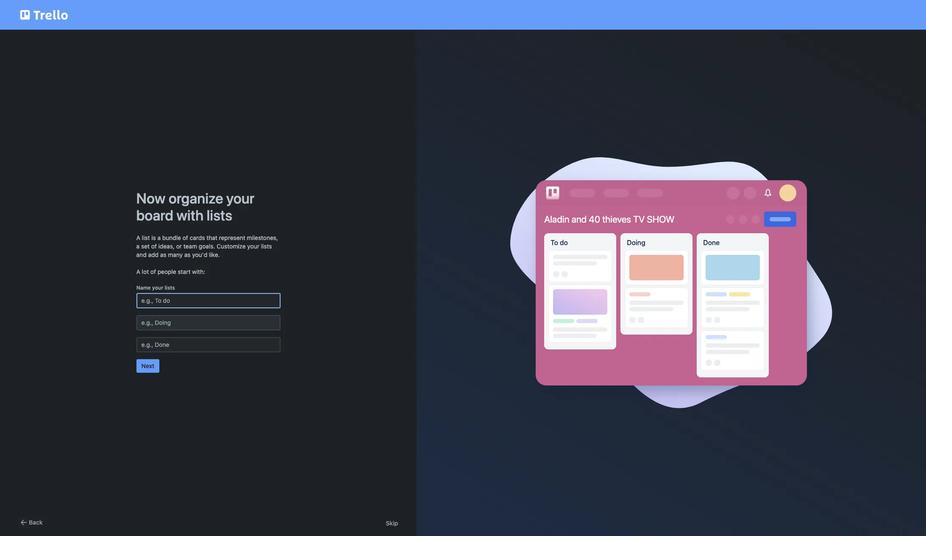 Task type: locate. For each thing, give the bounding box(es) containing it.
2 vertical spatial lists
[[165, 285, 175, 291]]

0 vertical spatial and
[[572, 214, 587, 225]]

list
[[142, 234, 150, 241]]

next button
[[136, 359, 160, 373]]

lists
[[207, 207, 233, 224], [261, 243, 272, 250], [165, 285, 175, 291]]

lists up 'that'
[[207, 207, 233, 224]]

1 a from the top
[[136, 234, 140, 241]]

your up the represent
[[226, 190, 255, 207]]

2 vertical spatial your
[[152, 285, 163, 291]]

0 horizontal spatial lists
[[165, 285, 175, 291]]

your
[[226, 190, 255, 207], [247, 243, 260, 250], [152, 285, 163, 291]]

as down team
[[184, 251, 191, 258]]

of down is
[[151, 243, 157, 250]]

ideas,
[[158, 243, 175, 250]]

a
[[136, 234, 140, 241], [136, 268, 140, 275]]

1 horizontal spatial a
[[158, 234, 161, 241]]

trello image
[[19, 5, 70, 25], [545, 184, 562, 201]]

milestones,
[[247, 234, 278, 241]]

back button
[[19, 517, 43, 528]]

0 vertical spatial your
[[226, 190, 255, 207]]

board
[[136, 207, 173, 224]]

lists down milestones,
[[261, 243, 272, 250]]

your down milestones,
[[247, 243, 260, 250]]

40
[[589, 214, 601, 225]]

0 horizontal spatial and
[[136, 251, 147, 258]]

a
[[158, 234, 161, 241], [136, 243, 140, 250]]

show
[[647, 214, 675, 225]]

as down ideas,
[[160, 251, 166, 258]]

aladin and 40 thieves tv show
[[545, 214, 675, 225]]

of right lot
[[151, 268, 156, 275]]

1 vertical spatial lists
[[261, 243, 272, 250]]

and inside a list is a bundle of cards that represent milestones, a set of ideas, or team goals. customize your lists and add as many as you'd like.
[[136, 251, 147, 258]]

2 vertical spatial of
[[151, 268, 156, 275]]

1 vertical spatial trello image
[[545, 184, 562, 201]]

many
[[168, 251, 183, 258]]

1 vertical spatial a
[[136, 268, 140, 275]]

a right is
[[158, 234, 161, 241]]

0 vertical spatial lists
[[207, 207, 233, 224]]

done
[[704, 239, 720, 247]]

set
[[141, 243, 150, 250]]

and down set
[[136, 251, 147, 258]]

1 as from the left
[[160, 251, 166, 258]]

0 horizontal spatial a
[[136, 243, 140, 250]]

team
[[184, 243, 197, 250]]

lists down a lot of people start with:
[[165, 285, 175, 291]]

your inside now organize your board with lists
[[226, 190, 255, 207]]

a inside a list is a bundle of cards that represent milestones, a set of ideas, or team goals. customize your lists and add as many as you'd like.
[[136, 234, 140, 241]]

cards
[[190, 234, 205, 241]]

0 vertical spatial a
[[136, 234, 140, 241]]

Name your lists text field
[[136, 293, 281, 308]]

aladin
[[545, 214, 570, 225]]

2 a from the top
[[136, 268, 140, 275]]

your right name
[[152, 285, 163, 291]]

0 horizontal spatial as
[[160, 251, 166, 258]]

is
[[152, 234, 156, 241]]

0 horizontal spatial trello image
[[19, 5, 70, 25]]

1 horizontal spatial as
[[184, 251, 191, 258]]

of up team
[[183, 234, 188, 241]]

0 vertical spatial trello image
[[19, 5, 70, 25]]

a for a lot of people start with:
[[136, 268, 140, 275]]

and
[[572, 214, 587, 225], [136, 251, 147, 258]]

organize
[[169, 190, 223, 207]]

you'd
[[192, 251, 207, 258]]

start
[[178, 268, 191, 275]]

as
[[160, 251, 166, 258], [184, 251, 191, 258]]

skip
[[386, 520, 398, 527]]

with
[[177, 207, 204, 224]]

and left 40
[[572, 214, 587, 225]]

a left list
[[136, 234, 140, 241]]

a for a list is a bundle of cards that represent milestones, a set of ideas, or team goals. customize your lists and add as many as you'd like.
[[136, 234, 140, 241]]

of
[[183, 234, 188, 241], [151, 243, 157, 250], [151, 268, 156, 275]]

a left set
[[136, 243, 140, 250]]

name your lists
[[136, 285, 175, 291]]

1 vertical spatial your
[[247, 243, 260, 250]]

0 vertical spatial of
[[183, 234, 188, 241]]

1 horizontal spatial lists
[[207, 207, 233, 224]]

2 horizontal spatial lists
[[261, 243, 272, 250]]

a left lot
[[136, 268, 140, 275]]

lists inside a list is a bundle of cards that represent milestones, a set of ideas, or team goals. customize your lists and add as many as you'd like.
[[261, 243, 272, 250]]

1 vertical spatial a
[[136, 243, 140, 250]]

1 vertical spatial and
[[136, 251, 147, 258]]

1 vertical spatial of
[[151, 243, 157, 250]]



Task type: describe. For each thing, give the bounding box(es) containing it.
like.
[[209, 251, 220, 258]]

1 horizontal spatial and
[[572, 214, 587, 225]]

back
[[29, 519, 43, 526]]

e.g., Done text field
[[136, 337, 281, 352]]

now organize your board with lists
[[136, 190, 255, 224]]

next
[[141, 362, 155, 369]]

doing
[[627, 239, 646, 247]]

skip button
[[386, 519, 398, 528]]

to do
[[551, 239, 568, 247]]

add
[[148, 251, 159, 258]]

a lot of people start with:
[[136, 268, 205, 275]]

customize
[[217, 243, 246, 250]]

people
[[158, 268, 176, 275]]

goals.
[[199, 243, 215, 250]]

lot
[[142, 268, 149, 275]]

represent
[[219, 234, 245, 241]]

tv
[[634, 214, 645, 225]]

with:
[[192, 268, 205, 275]]

a list is a bundle of cards that represent milestones, a set of ideas, or team goals. customize your lists and add as many as you'd like.
[[136, 234, 278, 258]]

0 vertical spatial a
[[158, 234, 161, 241]]

bundle
[[162, 234, 181, 241]]

that
[[207, 234, 218, 241]]

your inside a list is a bundle of cards that represent milestones, a set of ideas, or team goals. customize your lists and add as many as you'd like.
[[247, 243, 260, 250]]

name
[[136, 285, 151, 291]]

e.g., Doing text field
[[136, 315, 281, 330]]

or
[[176, 243, 182, 250]]

now
[[136, 190, 166, 207]]

2 as from the left
[[184, 251, 191, 258]]

1 horizontal spatial trello image
[[545, 184, 562, 201]]

lists inside now organize your board with lists
[[207, 207, 233, 224]]

to
[[551, 239, 559, 247]]

do
[[560, 239, 568, 247]]

thieves
[[603, 214, 632, 225]]



Task type: vqa. For each thing, say whether or not it's contained in the screenshot.
sm icon
no



